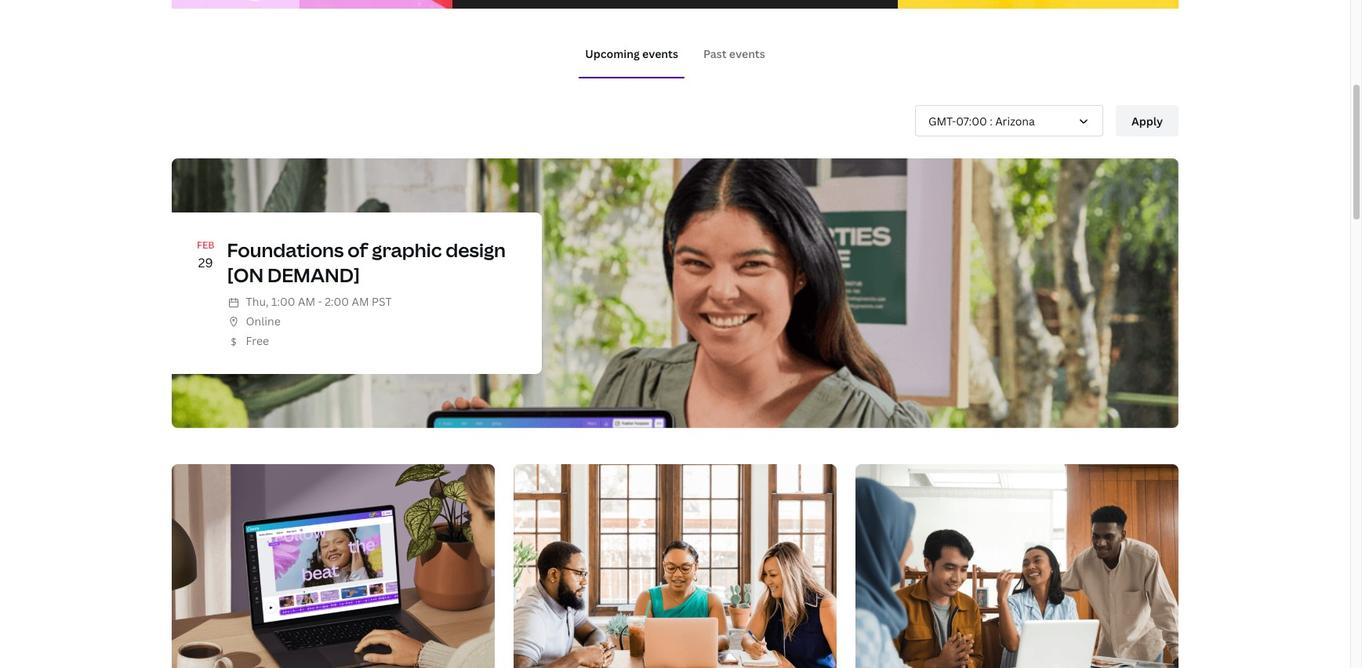 Task type: locate. For each thing, give the bounding box(es) containing it.
:
[[990, 113, 993, 128]]

past
[[704, 46, 727, 61]]

events for past events
[[730, 46, 766, 61]]

upcoming
[[585, 46, 640, 61]]

1 horizontal spatial events
[[730, 46, 766, 61]]

online
[[246, 314, 281, 328]]

thu,
[[246, 294, 269, 309]]

gmt-07:00 : arizona button
[[916, 105, 1104, 137]]

pst
[[372, 294, 392, 309]]

am left - on the left top of the page
[[298, 294, 315, 309]]

events right upcoming
[[643, 46, 679, 61]]

0 horizontal spatial events
[[643, 46, 679, 61]]

feb 29
[[197, 239, 215, 271]]

1 horizontal spatial am
[[352, 294, 369, 309]]

events right past
[[730, 46, 766, 61]]

am left pst
[[352, 294, 369, 309]]

[on
[[227, 262, 264, 288]]

graphic
[[372, 237, 442, 263]]

events for upcoming events
[[643, 46, 679, 61]]

arizona
[[996, 113, 1035, 128]]

2:00
[[325, 294, 349, 309]]

design
[[446, 237, 506, 263]]

-
[[318, 294, 322, 309]]

1 am from the left
[[298, 294, 315, 309]]

0 horizontal spatial am
[[298, 294, 315, 309]]

am
[[298, 294, 315, 309], [352, 294, 369, 309]]

1 events from the left
[[643, 46, 679, 61]]

foundations of graphic design [on demand]
[[227, 237, 506, 288]]

events
[[643, 46, 679, 61], [730, 46, 766, 61]]

feb
[[197, 239, 215, 252]]

2 events from the left
[[730, 46, 766, 61]]

gmt-07:00 : arizona
[[929, 113, 1035, 128]]



Task type: describe. For each thing, give the bounding box(es) containing it.
07:00
[[957, 113, 988, 128]]

past events link
[[704, 46, 766, 61]]

foundations
[[227, 237, 344, 263]]

gmt-
[[929, 113, 957, 128]]

1:00
[[271, 294, 295, 309]]

free
[[246, 333, 269, 348]]

29
[[198, 254, 213, 271]]

of
[[348, 237, 368, 263]]

demand]
[[267, 262, 360, 288]]

past events
[[704, 46, 766, 61]]

upcoming events
[[585, 46, 679, 61]]

2 am from the left
[[352, 294, 369, 309]]

thu, 1:00 am - 2:00 am pst
[[246, 294, 392, 309]]



Task type: vqa. For each thing, say whether or not it's contained in the screenshot.
group
no



